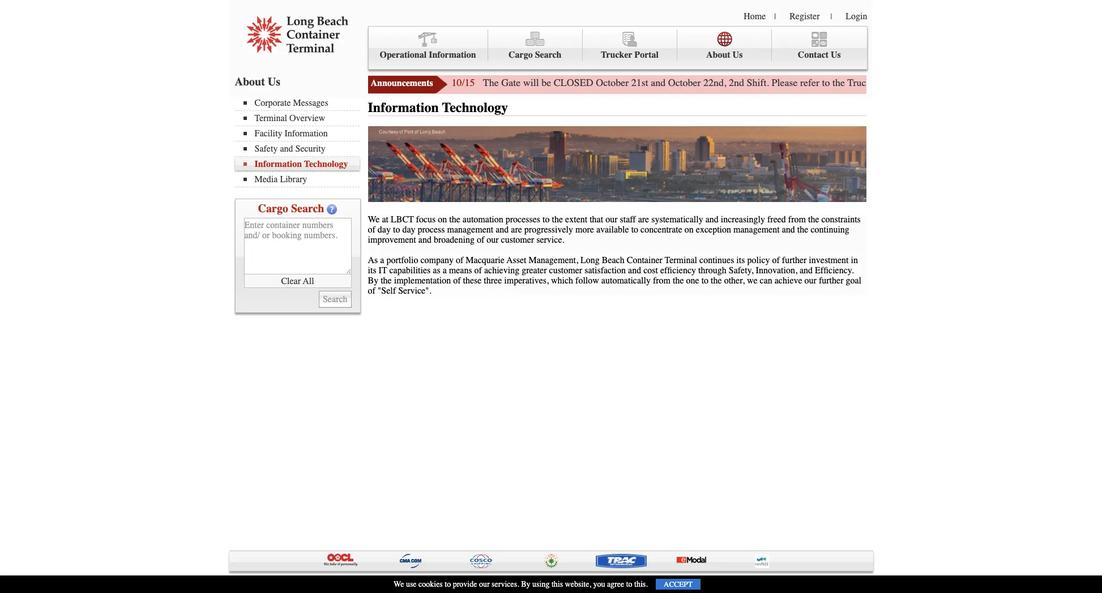 Task type: describe. For each thing, give the bounding box(es) containing it.
long inside as a portfolio company of macquarie asset management, long beach container terminal continues its policy of further investment in its it capabilities as a means of achieving greater customer satisfaction and cost efficiency through safety, innovation, and efficiency​. by the implementation of these three imperatives, which follow automatically from the one to the other, we can achieve our further goal of "self service".​​
[[580, 255, 600, 265]]

wee
[[1087, 76, 1102, 89]]

other,
[[724, 276, 745, 286]]

1 for from the left
[[965, 76, 976, 89]]

1 gate from the left
[[501, 76, 521, 89]]

lbct,
[[255, 578, 277, 587]]

portal
[[635, 50, 659, 60]]

1 vertical spatial further
[[782, 255, 807, 265]]

terminal overview link
[[243, 113, 359, 123]]

reserved.
[[463, 578, 495, 587]]

this.
[[634, 580, 648, 590]]

macquarie
[[466, 255, 504, 265]]

safety
[[255, 144, 278, 154]]

messages
[[293, 98, 328, 108]]

1 day from the left
[[378, 225, 391, 235]]

our right provide
[[479, 580, 490, 590]]

follow
[[575, 276, 599, 286]]

investment
[[809, 255, 849, 265]]

in
[[851, 255, 858, 265]]

we at lbct focus on the automation processes to the extent that our staff are systematically and increasingly freed from the constraints of day to day process management and are progressively more available to concentrate on exception management and the continuing improvement and broadening of our customer service.
[[368, 214, 861, 245]]

library
[[280, 174, 307, 185]]

search inside cargo search link
[[535, 50, 562, 60]]

announcements
[[371, 78, 433, 88]]

continues
[[699, 255, 734, 265]]

one
[[686, 276, 699, 286]]

customer inside as a portfolio company of macquarie asset management, long beach container terminal continues its policy of further investment in its it capabilities as a means of achieving greater customer satisfaction and cost efficiency through safety, innovation, and efficiency​. by the implementation of these three imperatives, which follow automatically from the one to the other, we can achieve our further goal of "self service".​​
[[549, 265, 582, 276]]

©
[[229, 578, 235, 587]]

2 | from the left
[[831, 12, 832, 22]]

information technology link
[[243, 159, 359, 169]]

processes
[[506, 214, 540, 225]]

trucker portal
[[601, 50, 659, 60]]

information down safety
[[255, 159, 302, 169]]

login link
[[846, 11, 867, 22]]

Enter container numbers and/ or booking numbers.  text field
[[244, 218, 351, 275]]

customer inside we at lbct focus on the automation processes to the extent that our staff are systematically and increasingly freed from the constraints of day to day process management and are progressively more available to concentrate on exception management and the continuing improvement and broadening of our customer service.
[[501, 235, 534, 245]]

efficiency
[[660, 265, 696, 276]]

0 horizontal spatial its
[[368, 265, 376, 276]]

10/15
[[452, 76, 475, 89]]

automatically
[[601, 276, 651, 286]]

and left continuing
[[782, 225, 795, 235]]

cargo search link
[[488, 29, 583, 61]]

lbct
[[391, 214, 414, 225]]

all inside button
[[303, 276, 314, 286]]

please
[[772, 76, 798, 89]]

to up service.
[[543, 214, 550, 225]]

the left 'constraints' at top
[[808, 214, 819, 225]]

and down focus on the top of the page
[[418, 235, 432, 245]]

at
[[382, 214, 389, 225]]

portfolio
[[386, 255, 418, 265]]

corporate messages terminal overview facility information safety and security information technology media library
[[255, 98, 348, 185]]

10/15 the gate will be closed october 21st and october 22nd, 2nd shift. please refer to the truck gate hours web page for further gate details for the wee
[[452, 76, 1102, 89]]

cookies
[[419, 580, 443, 590]]

broadening
[[434, 235, 475, 245]]

22nd,
[[703, 76, 726, 89]]

can
[[760, 276, 772, 286]]

of down 'broadening'
[[456, 255, 463, 265]]

that
[[590, 214, 603, 225]]

the left other,
[[711, 276, 722, 286]]

the left the truck
[[833, 76, 845, 89]]

of left at
[[368, 225, 375, 235]]

clear all
[[281, 276, 314, 286]]

1 horizontal spatial its
[[736, 255, 745, 265]]

of right policy
[[772, 255, 780, 265]]

trucker portal link
[[583, 29, 677, 61]]

2 for from the left
[[1058, 76, 1070, 89]]

shift.
[[747, 76, 769, 89]]

you
[[593, 580, 605, 590]]

service.
[[536, 235, 564, 245]]

from inside we at lbct focus on the automation processes to the extent that our staff are systematically and increasingly freed from the constraints of day to day process management and are progressively more available to concentrate on exception management and the continuing improvement and broadening of our customer service.
[[788, 214, 806, 225]]

to inside as a portfolio company of macquarie asset management, long beach container terminal continues its policy of further investment in its it capabilities as a means of achieving greater customer satisfaction and cost efficiency through safety, innovation, and efficiency​. by the implementation of these three imperatives, which follow automatically from the one to the other, we can achieve our further goal of "self service".​​
[[702, 276, 709, 286]]

extent
[[565, 214, 587, 225]]

truck
[[847, 76, 871, 89]]

technology inside corporate messages terminal overview facility information safety and security information technology media library
[[304, 159, 348, 169]]

about inside menu bar
[[706, 50, 730, 60]]

and up asset
[[496, 225, 509, 235]]

cost
[[643, 265, 658, 276]]

to left provide
[[445, 580, 451, 590]]

continuing
[[811, 225, 849, 235]]

2nd
[[729, 76, 744, 89]]

beach inside as a portfolio company of macquarie asset management, long beach container terminal continues its policy of further investment in its it capabilities as a means of achieving greater customer satisfaction and cost efficiency through safety, innovation, and efficiency​. by the implementation of these three imperatives, which follow automatically from the one to the other, we can achieve our further goal of "self service".​​
[[602, 255, 625, 265]]

facility
[[255, 129, 282, 139]]

to right at
[[393, 225, 400, 235]]

0 horizontal spatial beach
[[297, 578, 317, 587]]

process
[[418, 225, 445, 235]]

we for we at lbct focus on the automation processes to the extent that our staff are systematically and increasingly freed from the constraints of day to day process management and are progressively more available to concentrate on exception management and the continuing improvement and broadening of our customer service.
[[368, 214, 380, 225]]

and right 21st
[[651, 76, 666, 89]]

will
[[523, 76, 539, 89]]

and left efficiency​.
[[800, 265, 813, 276]]

through
[[698, 265, 727, 276]]

this
[[552, 580, 563, 590]]

terminal inside as a portfolio company of macquarie asset management, long beach container terminal continues its policy of further investment in its it capabilities as a means of achieving greater customer satisfaction and cost efficiency through safety, innovation, and efficiency​. by the implementation of these three imperatives, which follow automatically from the one to the other, we can achieve our further goal of "self service".​​
[[665, 255, 697, 265]]

the left extent
[[552, 214, 563, 225]]

systematically
[[651, 214, 703, 225]]

0 horizontal spatial us
[[268, 75, 280, 88]]

details
[[1029, 76, 1055, 89]]

the left wee
[[1072, 76, 1085, 89]]

clear
[[281, 276, 301, 286]]

the
[[483, 76, 499, 89]]

our up macquarie
[[487, 235, 499, 245]]

use
[[406, 580, 417, 590]]

exception
[[696, 225, 731, 235]]

three
[[484, 276, 502, 286]]

of left "these"
[[453, 276, 461, 286]]

accept
[[664, 581, 693, 589]]

llc.)
[[407, 578, 427, 587]]

operational
[[380, 50, 427, 60]]

means
[[449, 265, 472, 276]]

cargo search inside menu bar
[[509, 50, 562, 60]]

we use cookies to provide our services. by using this website, you agree to this.
[[394, 580, 648, 590]]

we for we use cookies to provide our services. by using this website, you agree to this.
[[394, 580, 404, 590]]

as a portfolio company of macquarie asset management, long beach container terminal continues its policy of further investment in its it capabilities as a means of achieving greater customer satisfaction and cost efficiency through safety, innovation, and efficiency​. by the implementation of these three imperatives, which follow automatically from the one to the other, we can achieve our further goal of "self service".​​
[[368, 255, 861, 296]]

implementation
[[394, 276, 451, 286]]

0 horizontal spatial cargo search
[[258, 202, 324, 215]]

concentrate
[[641, 225, 682, 235]]

policy
[[747, 255, 770, 265]]

focus
[[416, 214, 436, 225]]

imperatives,
[[504, 276, 549, 286]]

contact
[[798, 50, 829, 60]]

register
[[790, 11, 820, 22]]

about us inside menu bar
[[706, 50, 743, 60]]

it
[[379, 265, 387, 276]]



Task type: locate. For each thing, give the bounding box(es) containing it.
1 horizontal spatial gate
[[874, 76, 893, 89]]

0 horizontal spatial customer
[[501, 235, 534, 245]]

0 horizontal spatial day
[[378, 225, 391, 235]]

1 vertical spatial by
[[521, 580, 530, 590]]

the up 'broadening'
[[449, 214, 460, 225]]

our right achieve
[[805, 276, 817, 286]]

customer right 'greater'
[[549, 265, 582, 276]]

beach right lbct,
[[297, 578, 317, 587]]

1 vertical spatial we
[[394, 580, 404, 590]]

1 horizontal spatial us
[[733, 50, 743, 60]]

1 horizontal spatial |
[[831, 12, 832, 22]]

None submit
[[319, 291, 351, 308]]

0 vertical spatial we
[[368, 214, 380, 225]]

cargo search
[[509, 50, 562, 60], [258, 202, 324, 215]]

hours
[[896, 76, 921, 89]]

0 vertical spatial long
[[580, 255, 600, 265]]

accept button
[[656, 579, 701, 590]]

1 horizontal spatial october
[[668, 76, 701, 89]]

management,
[[529, 255, 578, 265]]

cargo inside menu bar
[[509, 50, 533, 60]]

1 vertical spatial search
[[291, 202, 324, 215]]

progressively
[[524, 225, 573, 235]]

facility information link
[[243, 129, 359, 139]]

0 horizontal spatial we
[[368, 214, 380, 225]]

us for about us link
[[733, 50, 743, 60]]

login
[[846, 11, 867, 22]]

gate right the
[[501, 76, 521, 89]]

0 horizontal spatial technology
[[304, 159, 348, 169]]

its left it
[[368, 265, 376, 276]]

information
[[429, 50, 476, 60], [368, 100, 439, 116], [285, 129, 328, 139], [255, 159, 302, 169]]

gate right the truck
[[874, 76, 893, 89]]

using
[[532, 580, 550, 590]]

0 vertical spatial technology
[[442, 100, 508, 116]]

| right home
[[774, 12, 776, 22]]

of
[[368, 225, 375, 235], [477, 235, 484, 245], [456, 255, 463, 265], [772, 255, 780, 265], [474, 265, 482, 276], [453, 276, 461, 286], [368, 286, 375, 296]]

1 vertical spatial all
[[429, 578, 439, 587]]

information down the overview
[[285, 129, 328, 139]]

by
[[368, 276, 378, 286], [521, 580, 530, 590]]

0 horizontal spatial from
[[653, 276, 671, 286]]

1 vertical spatial long
[[279, 578, 295, 587]]

1 | from the left
[[774, 12, 776, 22]]

all right clear
[[303, 276, 314, 286]]

1 horizontal spatial technology
[[442, 100, 508, 116]]

cargo down media
[[258, 202, 288, 215]]

from inside as a portfolio company of macquarie asset management, long beach container terminal continues its policy of further investment in its it capabilities as a means of achieving greater customer satisfaction and cost efficiency through safety, innovation, and efficiency​. by the implementation of these three imperatives, which follow automatically from the one to the other, we can achieve our further goal of "self service".​​
[[653, 276, 671, 286]]

search up be
[[535, 50, 562, 60]]

© 2023 lbct, long beach container terminal (lbct llc.) all rights reserved.
[[229, 578, 495, 587]]

all right llc.)
[[429, 578, 439, 587]]

2 management from the left
[[733, 225, 780, 235]]

management up macquarie
[[447, 225, 493, 235]]

by left it
[[368, 276, 378, 286]]

about up corporate
[[235, 75, 265, 88]]

these
[[463, 276, 482, 286]]

1 vertical spatial container
[[319, 578, 350, 587]]

about us
[[706, 50, 743, 60], [235, 75, 280, 88]]

1 management from the left
[[447, 225, 493, 235]]

contact us
[[798, 50, 841, 60]]

0 horizontal spatial for
[[965, 76, 976, 89]]

0 vertical spatial about us
[[706, 50, 743, 60]]

0 vertical spatial cargo search
[[509, 50, 562, 60]]

1 horizontal spatial all
[[429, 578, 439, 587]]

0 horizontal spatial menu bar
[[235, 97, 365, 187]]

cargo up will
[[509, 50, 533, 60]]

0 horizontal spatial a
[[380, 255, 384, 265]]

2 vertical spatial further
[[819, 276, 844, 286]]

search down media library link
[[291, 202, 324, 215]]

2023
[[237, 578, 253, 587]]

0 horizontal spatial are
[[511, 225, 522, 235]]

1 vertical spatial about us
[[235, 75, 280, 88]]

contact us link
[[772, 29, 867, 61]]

of left "self
[[368, 286, 375, 296]]

from left the one
[[653, 276, 671, 286]]

october left 22nd,
[[668, 76, 701, 89]]

long right lbct,
[[279, 578, 295, 587]]

2 vertical spatial terminal
[[352, 578, 381, 587]]

improvement
[[368, 235, 416, 245]]

terminal down corporate
[[255, 113, 287, 123]]

by left using
[[521, 580, 530, 590]]

us up the 2nd in the top of the page
[[733, 50, 743, 60]]

technology
[[442, 100, 508, 116], [304, 159, 348, 169]]

about us up corporate
[[235, 75, 280, 88]]

1 vertical spatial menu bar
[[235, 97, 365, 187]]

0 horizontal spatial gate
[[501, 76, 521, 89]]

0 vertical spatial beach
[[602, 255, 625, 265]]

1 horizontal spatial by
[[521, 580, 530, 590]]

menu bar
[[368, 26, 867, 70], [235, 97, 365, 187]]

1 horizontal spatial long
[[580, 255, 600, 265]]

october left 21st
[[596, 76, 629, 89]]

beach up automatically on the top right
[[602, 255, 625, 265]]

0 vertical spatial cargo
[[509, 50, 533, 60]]

us right contact
[[831, 50, 841, 60]]

on right focus on the top of the page
[[438, 214, 447, 225]]

staff
[[620, 214, 636, 225]]

us inside about us link
[[733, 50, 743, 60]]

further left gate
[[979, 76, 1007, 89]]

terminal inside corporate messages terminal overview facility information safety and security information technology media library
[[255, 113, 287, 123]]

as
[[368, 255, 378, 265]]

home link
[[744, 11, 766, 22]]

our inside as a portfolio company of macquarie asset management, long beach container terminal continues its policy of further investment in its it capabilities as a means of achieving greater customer satisfaction and cost efficiency through safety, innovation, and efficiency​. by the implementation of these three imperatives, which follow automatically from the one to the other, we can achieve our further goal of "self service".​​
[[805, 276, 817, 286]]

closed
[[554, 76, 593, 89]]

21st
[[631, 76, 648, 89]]

to right available
[[631, 225, 638, 235]]

1 horizontal spatial we
[[394, 580, 404, 590]]

for
[[965, 76, 976, 89], [1058, 76, 1070, 89]]

(lbct
[[383, 578, 406, 587]]

operational information link
[[368, 29, 488, 61]]

0 vertical spatial customer
[[501, 235, 534, 245]]

1 vertical spatial about
[[235, 75, 265, 88]]

1 horizontal spatial on
[[685, 225, 694, 235]]

refer
[[800, 76, 820, 89]]

and left 'cost'
[[628, 265, 641, 276]]

we inside we at lbct focus on the automation processes to the extent that our staff are systematically and increasingly freed from the constraints of day to day process management and are progressively more available to concentrate on exception management and the continuing improvement and broadening of our customer service.
[[368, 214, 380, 225]]

from right freed
[[788, 214, 806, 225]]

cargo search up will
[[509, 50, 562, 60]]

the down portfolio
[[381, 276, 392, 286]]

media library link
[[243, 174, 359, 185]]

1 vertical spatial from
[[653, 276, 671, 286]]

about us up 22nd,
[[706, 50, 743, 60]]

container
[[627, 255, 663, 265], [319, 578, 350, 587]]

of down automation
[[477, 235, 484, 245]]

0 vertical spatial menu bar
[[368, 26, 867, 70]]

0 horizontal spatial management
[[447, 225, 493, 235]]

day left focus on the top of the page
[[402, 225, 415, 235]]

0 horizontal spatial october
[[596, 76, 629, 89]]

long up follow
[[580, 255, 600, 265]]

0 horizontal spatial all
[[303, 276, 314, 286]]

constraints
[[822, 214, 861, 225]]

services.
[[492, 580, 519, 590]]

customer up asset
[[501, 235, 534, 245]]

the left continuing
[[797, 225, 808, 235]]

0 horizontal spatial on
[[438, 214, 447, 225]]

to left this.
[[626, 580, 632, 590]]

long
[[580, 255, 600, 265], [279, 578, 295, 587]]

1 horizontal spatial are
[[638, 214, 649, 225]]

satisfaction
[[585, 265, 626, 276]]

by inside as a portfolio company of macquarie asset management, long beach container terminal continues its policy of further investment in its it capabilities as a means of achieving greater customer satisfaction and cost efficiency through safety, innovation, and efficiency​. by the implementation of these three imperatives, which follow automatically from the one to the other, we can achieve our further goal of "self service".​​
[[368, 276, 378, 286]]

media
[[255, 174, 278, 185]]

service".​​
[[398, 286, 431, 296]]

0 horizontal spatial |
[[774, 12, 776, 22]]

about
[[706, 50, 730, 60], [235, 75, 265, 88]]

0 horizontal spatial terminal
[[255, 113, 287, 123]]

the left the one
[[673, 276, 684, 286]]

we
[[747, 276, 758, 286]]

as
[[433, 265, 440, 276]]

are up asset
[[511, 225, 522, 235]]

0 horizontal spatial container
[[319, 578, 350, 587]]

0 vertical spatial further
[[979, 76, 1007, 89]]

0 vertical spatial terminal
[[255, 113, 287, 123]]

we left at
[[368, 214, 380, 225]]

further up achieve
[[782, 255, 807, 265]]

overview
[[289, 113, 325, 123]]

and right safety
[[280, 144, 293, 154]]

2 horizontal spatial us
[[831, 50, 841, 60]]

1 horizontal spatial day
[[402, 225, 415, 235]]

further down 'investment' in the top right of the page
[[819, 276, 844, 286]]

we left the use
[[394, 580, 404, 590]]

to right the one
[[702, 276, 709, 286]]

terminal up the one
[[665, 255, 697, 265]]

0 horizontal spatial search
[[291, 202, 324, 215]]

technology down security
[[304, 159, 348, 169]]

increasingly
[[721, 214, 765, 225]]

to right refer
[[822, 76, 830, 89]]

1 vertical spatial beach
[[297, 578, 317, 587]]

1 horizontal spatial cargo search
[[509, 50, 562, 60]]

1 horizontal spatial beach
[[602, 255, 625, 265]]

trucker
[[601, 50, 632, 60]]

1 horizontal spatial about us
[[706, 50, 743, 60]]

0 vertical spatial about
[[706, 50, 730, 60]]

technology down the 10/15
[[442, 100, 508, 116]]

management up policy
[[733, 225, 780, 235]]

and left increasingly
[[706, 214, 719, 225]]

terminal left (lbct
[[352, 578, 381, 587]]

security
[[295, 144, 326, 154]]

menu bar containing operational information
[[368, 26, 867, 70]]

to
[[822, 76, 830, 89], [543, 214, 550, 225], [393, 225, 400, 235], [631, 225, 638, 235], [702, 276, 709, 286], [445, 580, 451, 590], [626, 580, 632, 590]]

menu bar containing corporate messages
[[235, 97, 365, 187]]

efficiency​.
[[815, 265, 854, 276]]

1 horizontal spatial further
[[819, 276, 844, 286]]

1 october from the left
[[596, 76, 629, 89]]

1 horizontal spatial container
[[627, 255, 663, 265]]

|
[[774, 12, 776, 22], [831, 12, 832, 22]]

asset
[[507, 255, 526, 265]]

0 horizontal spatial long
[[279, 578, 295, 587]]

and inside corporate messages terminal overview facility information safety and security information technology media library
[[280, 144, 293, 154]]

the
[[833, 76, 845, 89], [1072, 76, 1085, 89], [449, 214, 460, 225], [552, 214, 563, 225], [808, 214, 819, 225], [797, 225, 808, 235], [381, 276, 392, 286], [673, 276, 684, 286], [711, 276, 722, 286]]

1 horizontal spatial about
[[706, 50, 730, 60]]

1 horizontal spatial customer
[[549, 265, 582, 276]]

beach
[[602, 255, 625, 265], [297, 578, 317, 587]]

1 horizontal spatial search
[[535, 50, 562, 60]]

1 vertical spatial customer
[[549, 265, 582, 276]]

0 horizontal spatial by
[[368, 276, 378, 286]]

2 october from the left
[[668, 76, 701, 89]]

2 horizontal spatial further
[[979, 76, 1007, 89]]

clear all button
[[244, 275, 351, 288]]

0 vertical spatial container
[[627, 255, 663, 265]]

0 horizontal spatial about us
[[235, 75, 280, 88]]

0 vertical spatial from
[[788, 214, 806, 225]]

1 vertical spatial cargo
[[258, 202, 288, 215]]

us up corporate
[[268, 75, 280, 88]]

be
[[542, 76, 551, 89]]

2 day from the left
[[402, 225, 415, 235]]

us inside contact us link
[[831, 50, 841, 60]]

1 horizontal spatial cargo
[[509, 50, 533, 60]]

1 horizontal spatial terminal
[[352, 578, 381, 587]]

which
[[551, 276, 573, 286]]

achieving
[[484, 265, 519, 276]]

for right details
[[1058, 76, 1070, 89]]

us for contact us link
[[831, 50, 841, 60]]

2 gate from the left
[[874, 76, 893, 89]]

1 horizontal spatial from
[[788, 214, 806, 225]]

container inside as a portfolio company of macquarie asset management, long beach container terminal continues its policy of further investment in its it capabilities as a means of achieving greater customer satisfaction and cost efficiency through safety, innovation, and efficiency​. by the implementation of these three imperatives, which follow automatically from the one to the other, we can achieve our further goal of "self service".​​
[[627, 255, 663, 265]]

further
[[979, 76, 1007, 89], [782, 255, 807, 265], [819, 276, 844, 286]]

| left login link
[[831, 12, 832, 22]]

1 horizontal spatial for
[[1058, 76, 1070, 89]]

terminal
[[255, 113, 287, 123], [665, 255, 697, 265], [352, 578, 381, 587]]

its left policy
[[736, 255, 745, 265]]

of right means
[[474, 265, 482, 276]]

web
[[923, 76, 940, 89]]

search
[[535, 50, 562, 60], [291, 202, 324, 215]]

are right staff
[[638, 214, 649, 225]]

information up the 10/15
[[429, 50, 476, 60]]

on left exception
[[685, 225, 694, 235]]

1 horizontal spatial menu bar
[[368, 26, 867, 70]]

0 horizontal spatial about
[[235, 75, 265, 88]]

0 horizontal spatial cargo
[[258, 202, 288, 215]]

freed
[[767, 214, 786, 225]]

0 vertical spatial all
[[303, 276, 314, 286]]

day left lbct
[[378, 225, 391, 235]]

customer
[[501, 235, 534, 245], [549, 265, 582, 276]]

0 vertical spatial search
[[535, 50, 562, 60]]

our right the that
[[606, 214, 618, 225]]

corporate
[[255, 98, 291, 108]]

1 vertical spatial terminal
[[665, 255, 697, 265]]

on
[[438, 214, 447, 225], [685, 225, 694, 235]]

company
[[420, 255, 454, 265]]

for right page
[[965, 76, 976, 89]]

page
[[943, 76, 962, 89]]

safety,
[[729, 265, 754, 276]]

0 horizontal spatial further
[[782, 255, 807, 265]]

information down announcements
[[368, 100, 439, 116]]

2 horizontal spatial terminal
[[665, 255, 697, 265]]

gate
[[501, 76, 521, 89], [874, 76, 893, 89]]

about up 22nd,
[[706, 50, 730, 60]]

0 vertical spatial by
[[368, 276, 378, 286]]

day
[[378, 225, 391, 235], [402, 225, 415, 235]]

1 vertical spatial cargo search
[[258, 202, 324, 215]]

our
[[606, 214, 618, 225], [487, 235, 499, 245], [805, 276, 817, 286], [479, 580, 490, 590]]

cargo search down library
[[258, 202, 324, 215]]

1 vertical spatial technology
[[304, 159, 348, 169]]

1 horizontal spatial management
[[733, 225, 780, 235]]

1 horizontal spatial a
[[443, 265, 447, 276]]



Task type: vqa. For each thing, say whether or not it's contained in the screenshot.
The Please
yes



